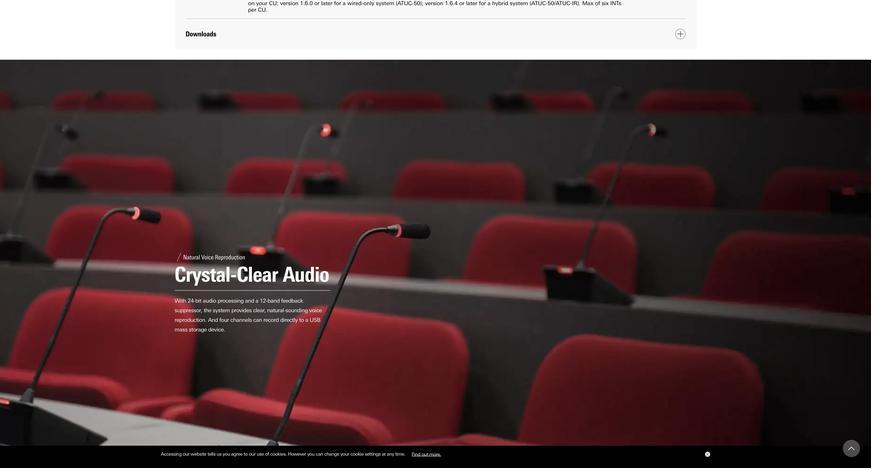 Task type: vqa. For each thing, say whether or not it's contained in the screenshot.
achieve
yes



Task type: locate. For each thing, give the bounding box(es) containing it.
0 horizontal spatial your
[[256, 0, 268, 7]]

later right 1.6.0
[[321, 0, 333, 7]]

2 or from the left
[[460, 0, 465, 7]]

a left 12-
[[256, 298, 259, 305]]

1 horizontal spatial version
[[425, 0, 444, 7]]

or
[[315, 0, 320, 7], [460, 0, 465, 7]]

system up the four
[[213, 308, 230, 314]]

our
[[183, 452, 190, 457], [249, 452, 256, 457]]

2 horizontal spatial you
[[376, 0, 386, 0]]

0 horizontal spatial the
[[204, 308, 211, 314]]

our right agree
[[249, 452, 256, 457]]

system right only
[[376, 0, 394, 7]]

can
[[253, 317, 262, 324], [316, 452, 323, 457]]

with
[[175, 298, 186, 305]]

0 vertical spatial use
[[402, 0, 411, 0]]

0 horizontal spatial use
[[257, 452, 264, 457]]

system
[[376, 0, 394, 7], [510, 0, 529, 7], [213, 308, 230, 314]]

version
[[576, 0, 594, 0], [280, 0, 299, 7], [425, 0, 444, 7]]

2 horizontal spatial the
[[511, 0, 519, 0]]

1 horizontal spatial later
[[466, 0, 478, 7]]

provides
[[232, 308, 252, 314]]

your
[[256, 0, 268, 7], [341, 452, 350, 457]]

of right number
[[338, 0, 343, 0]]

a left usb
[[306, 317, 308, 324]]

ir).
[[572, 0, 581, 7]]

change
[[324, 452, 339, 457]]

2 horizontal spatial of
[[595, 0, 601, 7]]

with 24-bit audio processing and a 12-band feedback suppressor, the system provides clear, natural-sounding voice reproduction. and four channels can record directly to a usb mass storage device.
[[175, 298, 322, 333]]

2 (atuc- from the left
[[530, 0, 548, 7]]

0 horizontal spatial for
[[334, 0, 341, 7]]

use left cookies. at the left bottom of page
[[257, 452, 264, 457]]

0 vertical spatial your
[[256, 0, 268, 7]]

or right link
[[460, 0, 465, 7]]

version right "cu:"
[[280, 0, 299, 7]]

you
[[376, 0, 386, 0], [223, 452, 230, 457], [307, 452, 315, 457]]

1 horizontal spatial for
[[479, 0, 486, 7]]

the inside with 24-bit audio processing and a 12-band feedback suppressor, the system provides clear, natural-sounding voice reproduction. and four channels can record directly to a usb mass storage device.
[[204, 308, 211, 314]]

50/atuc-
[[548, 0, 572, 7]]

you right only
[[376, 0, 386, 0]]

use right must
[[402, 0, 411, 0]]

processing
[[218, 298, 244, 305]]

settings
[[365, 452, 381, 457]]

0 horizontal spatial can
[[253, 317, 262, 324]]

version left six on the right of page
[[576, 0, 594, 0]]

use
[[402, 0, 411, 0], [257, 452, 264, 457]]

and up provides
[[245, 298, 254, 305]]

sounding
[[286, 308, 308, 314]]

1 horizontal spatial or
[[460, 0, 465, 7]]

website
[[191, 452, 207, 457]]

our left website
[[183, 452, 190, 457]]

later right link
[[466, 0, 478, 7]]

the
[[280, 0, 288, 0], [511, 0, 519, 0], [204, 308, 211, 314]]

at
[[382, 452, 386, 457]]

1 (atuc- from the left
[[396, 0, 414, 7]]

your right on
[[256, 0, 268, 7]]

of left cookies. at the left bottom of page
[[265, 452, 269, 457]]

0 vertical spatial to
[[299, 317, 304, 324]]

can inside with 24-bit audio processing and a 12-band feedback suppressor, the system provides clear, natural-sounding voice reproduction. and four channels can record directly to a usb mass storage device.
[[253, 317, 262, 324]]

the right "cu:"
[[280, 0, 288, 0]]

later
[[321, 0, 333, 7], [466, 0, 478, 7]]

1 vertical spatial and
[[245, 298, 254, 305]]

find
[[412, 452, 421, 457]]

version right 50);
[[425, 0, 444, 7]]

a left hybrid
[[488, 0, 491, 7]]

0 horizontal spatial or
[[315, 0, 320, 7]]

accessing
[[161, 452, 182, 457]]

firmware
[[551, 0, 574, 0]]

and inside *to achieve the maximum number of du/iu/ints, you must use atlk-ext165 link extenders and have the appropriate firmware version installed on your cu: version 1.6.0 or later for a wired-only system (atuc-50); version 1.6.4 or later for a hybrid system (atuc-50/atuc-ir). max of six ints per cu.
[[486, 0, 495, 0]]

accessing our website tells us you agree to our use of cookies. however you can change your cookie settings at any time.
[[161, 452, 407, 457]]

1 horizontal spatial use
[[402, 0, 411, 0]]

2 version from the left
[[280, 0, 299, 7]]

you right "however"
[[307, 452, 315, 457]]

for left hybrid
[[479, 0, 486, 7]]

and inside with 24-bit audio processing and a 12-band feedback suppressor, the system provides clear, natural-sounding voice reproduction. and four channels can record directly to a usb mass storage device.
[[245, 298, 254, 305]]

system inside with 24-bit audio processing and a 12-band feedback suppressor, the system provides clear, natural-sounding voice reproduction. and four channels can record directly to a usb mass storage device.
[[213, 308, 230, 314]]

any
[[387, 452, 394, 457]]

and left have
[[486, 0, 495, 0]]

to inside with 24-bit audio processing and a 12-band feedback suppressor, the system provides clear, natural-sounding voice reproduction. and four channels can record directly to a usb mass storage device.
[[299, 317, 304, 324]]

(atuc-
[[396, 0, 414, 7], [530, 0, 548, 7]]

can down clear,
[[253, 317, 262, 324]]

only
[[364, 0, 375, 7]]

band
[[268, 298, 280, 305]]

audio
[[203, 298, 216, 305]]

1 horizontal spatial our
[[249, 452, 256, 457]]

2 horizontal spatial system
[[510, 0, 529, 7]]

1 horizontal spatial (atuc-
[[530, 0, 548, 7]]

natural-
[[267, 308, 286, 314]]

(atuc- left firmware
[[530, 0, 548, 7]]

1 horizontal spatial and
[[486, 0, 495, 0]]

directly
[[280, 317, 298, 324]]

and
[[486, 0, 495, 0], [245, 298, 254, 305]]

0 vertical spatial and
[[486, 0, 495, 0]]

mass
[[175, 327, 188, 333]]

device.
[[208, 327, 225, 333]]

use for our
[[257, 452, 264, 457]]

0 horizontal spatial to
[[244, 452, 248, 457]]

2 horizontal spatial version
[[576, 0, 594, 0]]

1 vertical spatial to
[[244, 452, 248, 457]]

ext165
[[427, 0, 447, 0]]

0 horizontal spatial of
[[265, 452, 269, 457]]

0 horizontal spatial and
[[245, 298, 254, 305]]

appropriate
[[520, 0, 550, 0]]

bit
[[196, 298, 202, 305]]

cu.
[[258, 7, 268, 13]]

to
[[299, 317, 304, 324], [244, 452, 248, 457]]

1 for from the left
[[334, 0, 341, 7]]

for
[[334, 0, 341, 7], [479, 0, 486, 7]]

1 horizontal spatial can
[[316, 452, 323, 457]]

extenders
[[459, 0, 484, 0]]

50);
[[414, 0, 424, 7]]

the right have
[[511, 0, 519, 0]]

to down sounding
[[299, 317, 304, 324]]

achieve
[[259, 0, 278, 0]]

can left change
[[316, 452, 323, 457]]

or right 1.6.0
[[315, 0, 320, 7]]

to right agree
[[244, 452, 248, 457]]

(atuc- left ext165
[[396, 0, 414, 7]]

of left six on the right of page
[[595, 0, 601, 7]]

use inside *to achieve the maximum number of du/iu/ints, you must use atlk-ext165 link extenders and have the appropriate firmware version installed on your cu: version 1.6.0 or later for a wired-only system (atuc-50); version 1.6.4 or later for a hybrid system (atuc-50/atuc-ir). max of six ints per cu.
[[402, 0, 411, 0]]

your left cookie
[[341, 452, 350, 457]]

*to achieve the maximum number of du/iu/ints, you must use atlk-ext165 link extenders and have the appropriate firmware version installed on your cu: version 1.6.0 or later for a wired-only system (atuc-50); version 1.6.4 or later for a hybrid system (atuc-50/atuc-ir). max of six ints per cu.
[[248, 0, 622, 13]]

arrow up image
[[849, 446, 855, 452]]

1 vertical spatial use
[[257, 452, 264, 457]]

reproduction.
[[175, 317, 207, 324]]

1 our from the left
[[183, 452, 190, 457]]

1 horizontal spatial the
[[280, 0, 288, 0]]

system right have
[[510, 0, 529, 7]]

channels
[[231, 317, 252, 324]]

0 horizontal spatial version
[[280, 0, 299, 7]]

cookie
[[351, 452, 364, 457]]

0 horizontal spatial later
[[321, 0, 333, 7]]

0 horizontal spatial our
[[183, 452, 190, 457]]

a
[[343, 0, 346, 7], [488, 0, 491, 7], [256, 298, 259, 305], [306, 317, 308, 324]]

you right us
[[223, 452, 230, 457]]

1 horizontal spatial to
[[299, 317, 304, 324]]

suppressor,
[[175, 308, 202, 314]]

1 horizontal spatial you
[[307, 452, 315, 457]]

0 horizontal spatial (atuc-
[[396, 0, 414, 7]]

your inside *to achieve the maximum number of du/iu/ints, you must use atlk-ext165 link extenders and have the appropriate firmware version installed on your cu: version 1.6.0 or later for a wired-only system (atuc-50); version 1.6.4 or later for a hybrid system (atuc-50/atuc-ir). max of six ints per cu.
[[256, 0, 268, 7]]

1 version from the left
[[576, 0, 594, 0]]

0 vertical spatial can
[[253, 317, 262, 324]]

0 horizontal spatial system
[[213, 308, 230, 314]]

1 horizontal spatial your
[[341, 452, 350, 457]]

for left wired- at the top of page
[[334, 0, 341, 7]]

must
[[387, 0, 400, 0]]

feedback
[[281, 298, 303, 305]]

installed
[[596, 0, 617, 0]]

usb
[[310, 317, 321, 324]]

of
[[338, 0, 343, 0], [595, 0, 601, 7], [265, 452, 269, 457]]

the down audio
[[204, 308, 211, 314]]



Task type: describe. For each thing, give the bounding box(es) containing it.
24-
[[188, 298, 196, 305]]

1 horizontal spatial system
[[376, 0, 394, 7]]

1 vertical spatial can
[[316, 452, 323, 457]]

have
[[497, 0, 509, 0]]

and
[[208, 317, 218, 324]]

1.6.4
[[445, 0, 458, 7]]

2 for from the left
[[479, 0, 486, 7]]

3 version from the left
[[425, 0, 444, 7]]

record
[[264, 317, 279, 324]]

find out more.
[[412, 452, 441, 457]]

downloads
[[186, 30, 217, 38]]

du/iu/ints,
[[345, 0, 375, 0]]

12-
[[260, 298, 268, 305]]

2 our from the left
[[249, 452, 256, 457]]

1 vertical spatial your
[[341, 452, 350, 457]]

ints
[[611, 0, 622, 7]]

storage
[[189, 327, 207, 333]]

cu:
[[269, 0, 279, 7]]

use for must
[[402, 0, 411, 0]]

six
[[602, 0, 609, 7]]

link
[[449, 0, 458, 0]]

you inside *to achieve the maximum number of du/iu/ints, you must use atlk-ext165 link extenders and have the appropriate firmware version installed on your cu: version 1.6.0 or later for a wired-only system (atuc-50); version 1.6.4 or later for a hybrid system (atuc-50/atuc-ir). max of six ints per cu.
[[376, 0, 386, 0]]

agree
[[231, 452, 243, 457]]

hybrid
[[493, 0, 509, 7]]

clear,
[[253, 308, 266, 314]]

more.
[[430, 452, 441, 457]]

0 horizontal spatial you
[[223, 452, 230, 457]]

us
[[217, 452, 222, 457]]

maximum
[[290, 0, 315, 0]]

four
[[220, 317, 229, 324]]

*to
[[248, 0, 257, 0]]

plus image
[[678, 31, 684, 37]]

tells
[[208, 452, 216, 457]]

find out more. link
[[407, 449, 447, 460]]

per
[[248, 7, 257, 13]]

2 later from the left
[[466, 0, 478, 7]]

1 or from the left
[[315, 0, 320, 7]]

1.6.0
[[300, 0, 313, 7]]

voice
[[309, 308, 322, 314]]

time.
[[396, 452, 406, 457]]

cross image
[[706, 454, 709, 456]]

cookies.
[[270, 452, 287, 457]]

wired-
[[348, 0, 364, 7]]

however
[[288, 452, 306, 457]]

number
[[317, 0, 337, 0]]

a left wired- at the top of page
[[343, 0, 346, 7]]

on
[[248, 0, 255, 7]]

1 horizontal spatial of
[[338, 0, 343, 0]]

atlk-
[[412, 0, 427, 0]]

out
[[422, 452, 429, 457]]

max
[[583, 0, 594, 7]]

1 later from the left
[[321, 0, 333, 7]]



